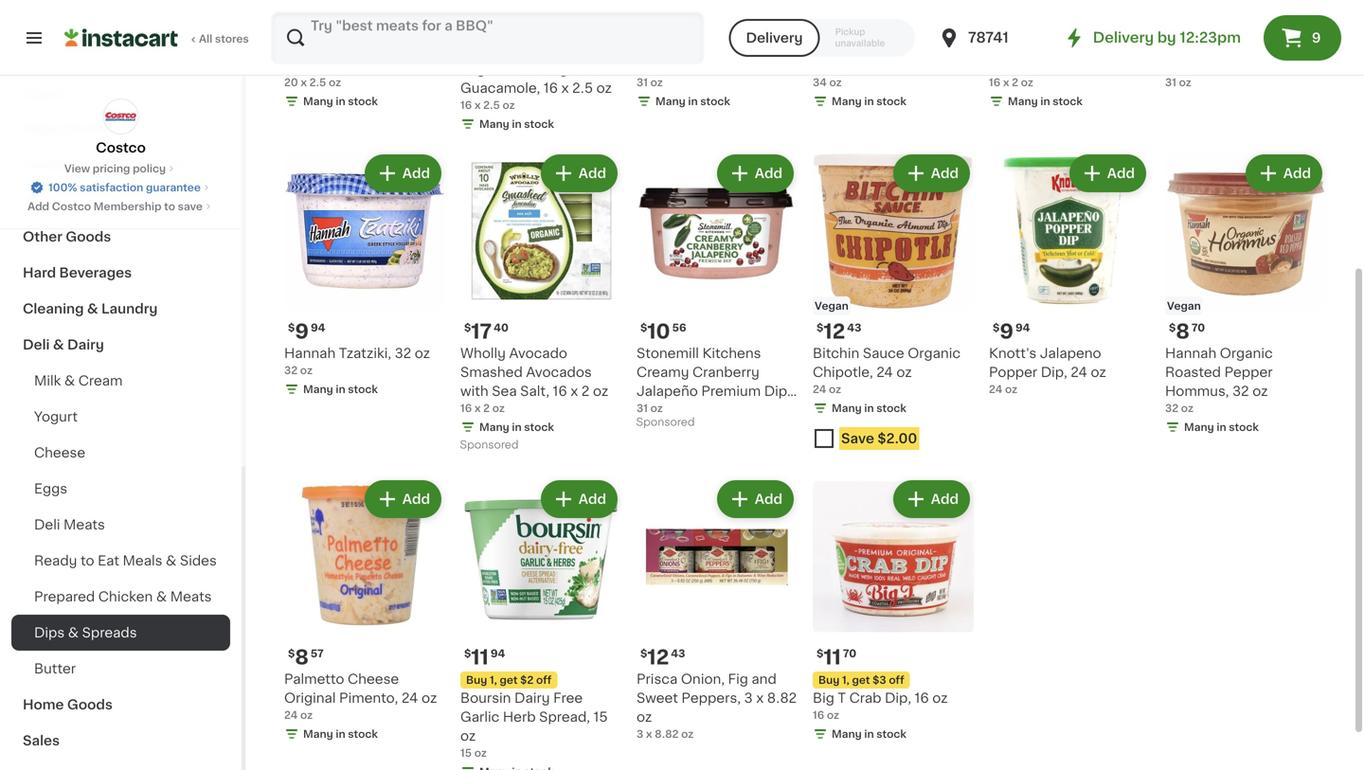 Task type: describe. For each thing, give the bounding box(es) containing it.
hannah organic roasted pepper hommus, 32 oz 32 oz
[[1166, 347, 1274, 414]]

view
[[64, 164, 90, 174]]

pine
[[929, 40, 958, 53]]

delivery for delivery
[[746, 31, 803, 45]]

artichoke
[[637, 40, 701, 53]]

dip, inside knott's jalapeno popper dip, 24 oz 24 oz
[[1041, 366, 1068, 379]]

many in stock for big t crab dip, 16 oz
[[832, 729, 907, 740]]

boursin
[[461, 692, 511, 705]]

spread,
[[539, 711, 590, 724]]

0 vertical spatial wholly
[[990, 21, 1035, 34]]

delivery by 12:23pm link
[[1063, 27, 1242, 49]]

many for kirkland signature organic hummus, 2.5 oz, 20 ct
[[303, 96, 333, 107]]

hannah for 9
[[284, 347, 336, 360]]

many for hannah tzatziki, 32 oz
[[303, 384, 333, 395]]

x inside kirkland signature organic hummus, 2.5 oz, 20 ct 20 x 2.5 oz
[[301, 77, 307, 88]]

add button for knott's jalapeno popper dip, 24 oz
[[1072, 156, 1145, 191]]

in for kirkland signature organic chunky guacamole, 16 x 2.5 oz
[[512, 119, 522, 129]]

chipotle,
[[813, 366, 874, 379]]

nut
[[813, 59, 838, 72]]

organic for oz,
[[284, 40, 337, 53]]

liquor
[[23, 86, 66, 100]]

kirkland for chunky
[[461, 44, 514, 57]]

and
[[752, 673, 777, 686]]

dip, inside la terra fina spinach artichoke & parmesan dip, 31 oz 31 oz
[[637, 59, 663, 72]]

boursin dairy free garlic herb spread, 15 oz 15 oz
[[461, 692, 608, 759]]

product group containing 17
[[461, 151, 622, 456]]

add costco membership to save
[[28, 201, 203, 212]]

stock for kirkland signature organic chunky guacamole, 16 x 2.5 oz
[[524, 119, 554, 129]]

$ 12 43 for bitchin sauce organic chipotle, 24 oz
[[817, 322, 862, 342]]

in for big t crab dip, 16 oz
[[865, 729, 874, 740]]

78741 button
[[938, 11, 1052, 64]]

oz inside kirkland signature organic hummus, 2.5 oz, 20 ct 20 x 2.5 oz
[[329, 77, 341, 88]]

ct
[[328, 59, 341, 72]]

bitchin sauce organic chipotle, 24 oz 24 oz
[[813, 347, 961, 395]]

with inside product group
[[461, 385, 489, 398]]

$ for wholly avocado smashed avocados with sea salt, 16 x 2 oz
[[464, 323, 471, 333]]

health & personal care link
[[11, 147, 230, 183]]

salt, inside product group
[[521, 385, 550, 398]]

bitchin
[[813, 347, 860, 360]]

organic inside hannah organic roasted pepper hommus, 32 oz 32 oz
[[1221, 347, 1274, 360]]

costco logo image
[[103, 99, 139, 135]]

& right dips
[[68, 627, 79, 640]]

liquor link
[[11, 75, 230, 111]]

beverages
[[59, 266, 132, 280]]

all stores link
[[64, 11, 250, 64]]

fig
[[728, 673, 749, 686]]

butter link
[[11, 651, 230, 687]]

costco link
[[96, 99, 146, 157]]

43 for prisca onion, fig and sweet peppers, 3 x 8.82 oz
[[671, 649, 686, 659]]

many in stock for hannah organic roasted pepper hommus, 32 oz
[[1185, 422, 1260, 433]]

31 oz inside product group
[[637, 403, 663, 414]]

creamy inside product group
[[637, 366, 690, 379]]

pimento,
[[339, 692, 398, 705]]

in for la terra fina spinach artichoke & parmesan dip, 31 oz
[[688, 96, 698, 107]]

hard beverages link
[[11, 255, 230, 291]]

la
[[637, 21, 653, 34]]

sweet
[[637, 692, 679, 705]]

100% satisfaction guarantee
[[48, 182, 201, 193]]

parmesan
[[718, 40, 785, 53]]

$2
[[521, 675, 534, 686]]

1 horizontal spatial 34
[[908, 59, 925, 72]]

deli for deli meats
[[34, 518, 60, 532]]

$ 11 70
[[817, 648, 857, 668]]

0 vertical spatial jalapeño
[[1166, 59, 1227, 72]]

in for wholly avocado smashed avocados with sea salt, 16 x 2 oz
[[512, 422, 522, 433]]

butter
[[34, 663, 76, 676]]

70 for 8
[[1192, 323, 1206, 333]]

cheese inside palmetto cheese original pimento, 24 oz 24 oz
[[348, 673, 399, 686]]

0 horizontal spatial cranberry
[[693, 366, 760, 379]]

personal
[[86, 158, 146, 172]]

1 horizontal spatial kitchens
[[1232, 21, 1290, 34]]

& right milk on the left of page
[[64, 374, 75, 388]]

12 for prisca onion, fig and sweet peppers, 3 x 8.82 oz
[[648, 648, 669, 668]]

sponsored badge image for 10
[[637, 418, 694, 428]]

yogurt link
[[11, 399, 230, 435]]

hummus, inside kirkland signature organic roasted pine nut hummus, 34 oz 34 oz
[[841, 59, 905, 72]]

stock for hannah tzatziki, 32 oz
[[348, 384, 378, 395]]

0 vertical spatial 31 oz
[[1166, 77, 1192, 88]]

sales link
[[11, 723, 230, 759]]

stonemill inside product group
[[637, 347, 699, 360]]

cheese link
[[11, 435, 230, 471]]

$ for bitchin sauce organic chipotle, 24 oz
[[817, 323, 824, 333]]

57
[[311, 649, 324, 659]]

deli & dairy
[[23, 338, 104, 352]]

hummus, inside kirkland signature organic hummus, 2.5 oz, 20 ct 20 x 2.5 oz
[[341, 40, 404, 53]]

$ for knott's jalapeno popper dip, 24 oz
[[993, 323, 1000, 333]]

stock for hannah organic roasted pepper hommus, 32 oz
[[1230, 422, 1260, 433]]

in for palmetto cheese original pimento, 24 oz
[[336, 729, 346, 740]]

t
[[838, 692, 847, 705]]

many for big t crab dip, 16 oz
[[832, 729, 862, 740]]

1 horizontal spatial wholly avocado smashed avocados with sea salt, 16 x 2 oz 16 x 2 oz
[[990, 21, 1138, 88]]

pricing
[[93, 164, 130, 174]]

$ 12 43 for prisca onion, fig and sweet peppers, 3 x 8.82 oz
[[641, 648, 686, 668]]

0 vertical spatial meats
[[64, 518, 105, 532]]

sea inside product group
[[492, 385, 517, 398]]

wine link
[[11, 183, 230, 219]]

ready
[[34, 554, 77, 568]]

0 vertical spatial stonemill
[[1166, 21, 1228, 34]]

& up 100%
[[71, 158, 83, 172]]

roasted inside hannah organic roasted pepper hommus, 32 oz 32 oz
[[1166, 366, 1222, 379]]

1 vertical spatial 34
[[813, 77, 827, 88]]

eggs link
[[11, 471, 230, 507]]

milk & cream
[[34, 374, 123, 388]]

0 vertical spatial stonemill kitchens creamy cranberry jalapeño premium dip, 31 oz
[[1166, 21, 1320, 91]]

deli for deli & dairy
[[23, 338, 50, 352]]

many in stock for palmetto cheese original pimento, 24 oz
[[303, 729, 378, 740]]

wholly avocado smashed avocados with sea salt, 16 x 2 oz 16 x 2 oz inside product group
[[461, 347, 609, 414]]

deli & dairy link
[[11, 327, 230, 363]]

premium inside product group
[[702, 385, 761, 398]]

ready to eat meals & sides
[[34, 554, 217, 568]]

tzatziki,
[[339, 347, 391, 360]]

& inside la terra fina spinach artichoke & parmesan dip, 31 oz 31 oz
[[704, 40, 715, 53]]

9 inside button
[[1313, 31, 1322, 45]]

deli meats link
[[11, 507, 230, 543]]

in for hannah tzatziki, 32 oz
[[336, 384, 346, 395]]

many in stock for wholly avocado smashed avocados with sea salt, 16 x 2 oz
[[480, 422, 554, 433]]

knott's jalapeno popper dip, 24 oz 24 oz
[[990, 347, 1107, 395]]

add costco membership to save link
[[28, 199, 214, 214]]

sponsored badge image for 17
[[461, 440, 518, 451]]

24 down "original"
[[284, 710, 298, 721]]

free
[[554, 692, 583, 705]]

health & personal care
[[23, 158, 182, 172]]

hommus,
[[1166, 385, 1230, 398]]

1 vertical spatial 3
[[637, 729, 644, 740]]

0 horizontal spatial cheese
[[34, 446, 85, 460]]

spreads
[[82, 627, 137, 640]]

0 vertical spatial 8.82
[[768, 692, 797, 705]]

oz,
[[284, 59, 304, 72]]

buy for $ 11 70
[[819, 675, 840, 686]]

garlic
[[461, 711, 500, 724]]

0 horizontal spatial dairy
[[67, 338, 104, 352]]

goods for other goods
[[66, 230, 111, 244]]

0 horizontal spatial 8.82
[[655, 729, 679, 740]]

0 vertical spatial costco
[[96, 141, 146, 154]]

94 inside $ 11 94
[[491, 649, 505, 659]]

service type group
[[729, 19, 916, 57]]

add button for palmetto cheese original pimento, 24 oz
[[367, 482, 440, 517]]

8 for palmetto cheese original pimento, 24 oz
[[295, 648, 309, 668]]

0 horizontal spatial to
[[81, 554, 94, 568]]

24 down chipotle,
[[813, 384, 827, 395]]

add button for prisca onion, fig and sweet peppers, 3 x 8.82 oz
[[719, 482, 792, 517]]

kirkland for roasted
[[813, 21, 867, 34]]

hard beverages
[[23, 266, 132, 280]]

10
[[648, 322, 671, 342]]

home goods link
[[11, 687, 230, 723]]

paper
[[23, 122, 63, 136]]

product group containing 10
[[637, 151, 798, 433]]

1 horizontal spatial avocado
[[1038, 21, 1097, 34]]

& down the "beverages"
[[87, 302, 98, 316]]

kirkland signature organic chunky guacamole, 16 x 2.5 oz 16 x 2.5 oz
[[461, 44, 612, 110]]

milk
[[34, 374, 61, 388]]

24 right "pimento,"
[[402, 692, 418, 705]]

9 for hannah tzatziki, 32 oz
[[295, 322, 309, 342]]

off for $ 11 70
[[889, 675, 905, 686]]

other goods link
[[11, 219, 230, 255]]

off for $ 11 94
[[537, 675, 552, 686]]

0 vertical spatial with
[[990, 59, 1018, 72]]

paper goods
[[23, 122, 112, 136]]

$10.56 element
[[1166, 0, 1327, 18]]

chunky
[[517, 63, 568, 76]]

in for hannah organic roasted pepper hommus, 32 oz
[[1217, 422, 1227, 433]]

kirkland signature organic roasted pine nut hummus, 34 oz 34 oz
[[813, 21, 958, 88]]

0 vertical spatial salt,
[[1049, 59, 1079, 72]]

dips & spreads link
[[11, 615, 230, 651]]

1 vertical spatial 15
[[461, 748, 472, 759]]

by
[[1158, 31, 1177, 45]]

dairy inside boursin dairy free garlic herb spread, 15 oz 15 oz
[[515, 692, 550, 705]]

add button for hannah tzatziki, 32 oz
[[367, 156, 440, 191]]

94 for knott's jalapeno popper dip, 24 oz
[[1016, 323, 1031, 333]]

1 horizontal spatial avocados
[[1055, 40, 1121, 53]]

knott's
[[990, 347, 1037, 360]]

prepared chicken & meats
[[34, 591, 212, 604]]

9 for knott's jalapeno popper dip, 24 oz
[[1000, 322, 1014, 342]]

smashed inside product group
[[461, 366, 523, 379]]

1 horizontal spatial sea
[[1021, 59, 1046, 72]]

0 horizontal spatial vegan
[[463, 26, 496, 36]]

meals
[[123, 554, 163, 568]]

cleaning & laundry link
[[11, 291, 230, 327]]

11 for $ 11 94
[[471, 648, 489, 668]]

0 vertical spatial 20
[[307, 59, 324, 72]]

guacamole,
[[461, 82, 540, 95]]

big
[[813, 692, 835, 705]]

get for $ 11 94
[[500, 675, 518, 686]]

1 horizontal spatial 3
[[745, 692, 753, 705]]

home
[[23, 699, 64, 712]]

wholly inside product group
[[461, 347, 506, 360]]

dip, inside product group
[[765, 385, 791, 398]]

12 for bitchin sauce organic chipotle, 24 oz
[[824, 322, 846, 342]]

stock for bitchin sauce organic chipotle, 24 oz
[[877, 403, 907, 414]]

la terra fina spinach artichoke & parmesan dip, 31 oz 31 oz
[[637, 21, 785, 88]]

organic for oz
[[908, 347, 961, 360]]

prisca
[[637, 673, 678, 686]]

eggs
[[34, 482, 67, 496]]

40
[[494, 323, 509, 333]]

1 horizontal spatial cranberry
[[1222, 40, 1289, 53]]

care
[[149, 158, 182, 172]]

1 horizontal spatial premium
[[1231, 59, 1290, 72]]

vegan for 12
[[815, 301, 849, 311]]

laundry
[[101, 302, 158, 316]]

popper
[[990, 366, 1038, 379]]



Task type: locate. For each thing, give the bounding box(es) containing it.
stonemill
[[1166, 21, 1228, 34], [637, 347, 699, 360]]

$ left 56
[[641, 323, 648, 333]]

signature inside kirkland signature organic roasted pine nut hummus, 34 oz 34 oz
[[870, 21, 934, 34]]

0 horizontal spatial 20
[[284, 77, 298, 88]]

$ left 57
[[288, 649, 295, 659]]

31 oz down the delivery by 12:23pm
[[1166, 77, 1192, 88]]

31 oz
[[1166, 77, 1192, 88], [637, 403, 663, 414]]

2.5
[[408, 40, 429, 53], [310, 77, 326, 88], [573, 82, 593, 95], [483, 100, 500, 110]]

wholly avocado smashed avocados with sea salt, 16 x 2 oz 16 x 2 oz
[[990, 21, 1138, 88], [461, 347, 609, 414]]

organic inside kirkland signature organic chunky guacamole, 16 x 2.5 oz 16 x 2.5 oz
[[461, 63, 514, 76]]

organic up oz, on the left of page
[[284, 40, 337, 53]]

jalapeño inside product group
[[637, 385, 698, 398]]

$ inside $ 10 56
[[641, 323, 648, 333]]

0 vertical spatial 43
[[848, 323, 862, 333]]

$2.00
[[878, 432, 918, 445]]

94 for hannah tzatziki, 32 oz
[[311, 323, 325, 333]]

prepared
[[34, 591, 95, 604]]

0 vertical spatial cheese
[[34, 446, 85, 460]]

11 up buy 1, get $2 off
[[471, 648, 489, 668]]

vegan for 8
[[1168, 301, 1202, 311]]

jalapeño
[[1166, 59, 1227, 72], [637, 385, 698, 398]]

43 for bitchin sauce organic chipotle, 24 oz
[[848, 323, 862, 333]]

terra
[[656, 21, 689, 34]]

dairy down cleaning & laundry
[[67, 338, 104, 352]]

off right $2
[[537, 675, 552, 686]]

$ up prisca
[[641, 649, 648, 659]]

0 horizontal spatial 3
[[637, 729, 644, 740]]

hannah down $ 8 70
[[1166, 347, 1217, 360]]

smashed down $ 17 40
[[461, 366, 523, 379]]

in for bitchin sauce organic chipotle, 24 oz
[[865, 403, 874, 414]]

buy 1, get $3 off
[[819, 675, 905, 686]]

organic for 16
[[461, 63, 514, 76]]

satisfaction
[[80, 182, 143, 193]]

signature for roasted
[[870, 21, 934, 34]]

100%
[[48, 182, 77, 193]]

goods up the "beverages"
[[66, 230, 111, 244]]

0 horizontal spatial premium
[[702, 385, 761, 398]]

0 vertical spatial avocados
[[1055, 40, 1121, 53]]

3 down sweet
[[637, 729, 644, 740]]

$ for prisca onion, fig and sweet peppers, 3 x 8.82 oz
[[641, 649, 648, 659]]

1, for $ 11 94
[[490, 675, 497, 686]]

buy for $ 11 94
[[466, 675, 487, 686]]

& down cleaning
[[53, 338, 64, 352]]

1 horizontal spatial buy
[[819, 675, 840, 686]]

1 vertical spatial 70
[[843, 649, 857, 659]]

1 horizontal spatial hummus,
[[841, 59, 905, 72]]

17
[[471, 322, 492, 342]]

signature inside kirkland signature organic chunky guacamole, 16 x 2.5 oz 16 x 2.5 oz
[[518, 44, 581, 57]]

creamy down $ 10 56 at the top of the page
[[637, 366, 690, 379]]

8
[[1177, 322, 1190, 342], [295, 648, 309, 668]]

to left eat
[[81, 554, 94, 568]]

0 horizontal spatial signature
[[341, 21, 405, 34]]

$ 12 43 up bitchin
[[817, 322, 862, 342]]

1 horizontal spatial 94
[[491, 649, 505, 659]]

goods inside 'link'
[[66, 230, 111, 244]]

12 up bitchin
[[824, 322, 846, 342]]

43 up bitchin
[[848, 323, 862, 333]]

70 inside the $ 11 70
[[843, 649, 857, 659]]

$ 9 94 for hannah tzatziki, 32 oz
[[288, 322, 325, 342]]

1 horizontal spatial meats
[[170, 591, 212, 604]]

kirkland for hummus,
[[284, 21, 338, 34]]

cleaning & laundry
[[23, 302, 158, 316]]

cheese down yogurt
[[34, 446, 85, 460]]

stonemill kitchens creamy cranberry jalapeño premium dip, 31 oz down '$10.56' element at the right top of page
[[1166, 21, 1320, 91]]

1 horizontal spatial creamy
[[1166, 40, 1218, 53]]

0 vertical spatial cranberry
[[1222, 40, 1289, 53]]

goods right the home on the left bottom of page
[[67, 699, 113, 712]]

delivery inside button
[[746, 31, 803, 45]]

1 horizontal spatial 11
[[824, 648, 842, 668]]

78741
[[969, 31, 1009, 45]]

dip, inside big t crab dip, 16 oz 16 oz
[[885, 692, 912, 705]]

9 up knott's
[[1000, 322, 1014, 342]]

home goods
[[23, 699, 113, 712]]

34
[[908, 59, 925, 72], [813, 77, 827, 88]]

kitchens inside product group
[[703, 347, 762, 360]]

stonemill down '$10.56' element at the right top of page
[[1166, 21, 1228, 34]]

1 horizontal spatial delivery
[[1094, 31, 1155, 45]]

dips & spreads
[[34, 627, 137, 640]]

many in stock inside product group
[[480, 422, 554, 433]]

kirkland inside kirkland signature organic hummus, 2.5 oz, 20 ct 20 x 2.5 oz
[[284, 21, 338, 34]]

1 horizontal spatial stonemill kitchens creamy cranberry jalapeño premium dip, 31 oz
[[1166, 21, 1320, 91]]

8.82 down "and"
[[768, 692, 797, 705]]

1 vertical spatial deli
[[34, 518, 60, 532]]

signature up pine
[[870, 21, 934, 34]]

1, up "boursin"
[[490, 675, 497, 686]]

15 down garlic
[[461, 748, 472, 759]]

kirkland up guacamole,
[[461, 44, 514, 57]]

0 horizontal spatial 1,
[[490, 675, 497, 686]]

& right chicken
[[156, 591, 167, 604]]

1 off from the left
[[537, 675, 552, 686]]

deli
[[23, 338, 50, 352], [34, 518, 60, 532]]

1 vertical spatial 12
[[648, 648, 669, 668]]

1 horizontal spatial roasted
[[1166, 366, 1222, 379]]

creamy down '$10.56' element at the right top of page
[[1166, 40, 1218, 53]]

goods
[[66, 122, 112, 136], [66, 230, 111, 244], [67, 699, 113, 712]]

1 11 from the left
[[471, 648, 489, 668]]

2 get from the left
[[853, 675, 871, 686]]

15 right spread,
[[594, 711, 608, 724]]

goods for paper goods
[[66, 122, 112, 136]]

0 horizontal spatial wholly
[[461, 347, 506, 360]]

with down 78741
[[990, 59, 1018, 72]]

0 vertical spatial sea
[[1021, 59, 1046, 72]]

costco
[[96, 141, 146, 154], [52, 201, 91, 212]]

0 horizontal spatial 8
[[295, 648, 309, 668]]

2 horizontal spatial kirkland
[[813, 21, 867, 34]]

1 vertical spatial 8.82
[[655, 729, 679, 740]]

product group
[[284, 151, 445, 401], [461, 151, 622, 456], [637, 151, 798, 433], [813, 151, 974, 458], [990, 151, 1151, 397], [1166, 151, 1327, 439], [284, 477, 445, 746], [461, 477, 622, 771], [637, 477, 798, 742], [813, 477, 974, 746]]

94 up knott's
[[1016, 323, 1031, 333]]

94 up buy 1, get $2 off
[[491, 649, 505, 659]]

0 vertical spatial sponsored badge image
[[637, 418, 694, 428]]

sides
[[180, 554, 217, 568]]

9 down '$10.56' element at the right top of page
[[1313, 31, 1322, 45]]

20
[[307, 59, 324, 72], [284, 77, 298, 88]]

1 vertical spatial hummus,
[[841, 59, 905, 72]]

save
[[842, 432, 875, 445]]

add button for hannah organic roasted pepper hommus, 32 oz
[[1248, 156, 1321, 191]]

1 vertical spatial 43
[[671, 649, 686, 659]]

many in stock for kirkland signature organic hummus, 2.5 oz, 20 ct
[[303, 96, 378, 107]]

signature for chunky
[[518, 44, 581, 57]]

$ inside $ 8 57
[[288, 649, 295, 659]]

get left $3
[[853, 675, 871, 686]]

$ 9 94 up knott's
[[993, 322, 1031, 342]]

costco up personal
[[96, 141, 146, 154]]

$ up knott's
[[993, 323, 1000, 333]]

1 horizontal spatial wholly
[[990, 21, 1035, 34]]

0 vertical spatial goods
[[66, 122, 112, 136]]

8 for hannah organic roasted pepper hommus, 32 oz
[[1177, 322, 1190, 342]]

0 horizontal spatial kitchens
[[703, 347, 762, 360]]

stonemill kitchens creamy cranberry jalapeño premium dip, 31 oz inside product group
[[637, 347, 791, 417]]

1 horizontal spatial sponsored badge image
[[637, 418, 694, 428]]

12 up prisca
[[648, 648, 669, 668]]

organic
[[284, 40, 337, 53], [813, 40, 866, 53], [461, 63, 514, 76], [908, 347, 961, 360], [1221, 347, 1274, 360]]

8.82
[[768, 692, 797, 705], [655, 729, 679, 740]]

many
[[303, 96, 333, 107], [656, 96, 686, 107], [832, 96, 862, 107], [1009, 96, 1039, 107], [480, 119, 510, 129], [303, 384, 333, 395], [832, 403, 862, 414], [480, 422, 510, 433], [1185, 422, 1215, 433], [303, 729, 333, 740], [832, 729, 862, 740]]

meats down sides
[[170, 591, 212, 604]]

creamy
[[1166, 40, 1218, 53], [637, 366, 690, 379]]

2 off from the left
[[889, 675, 905, 686]]

get
[[500, 675, 518, 686], [853, 675, 871, 686]]

deli down eggs
[[34, 518, 60, 532]]

organic up guacamole,
[[461, 63, 514, 76]]

$ 9 94 up hannah tzatziki, 32 oz 32 oz
[[288, 322, 325, 342]]

1 horizontal spatial 8
[[1177, 322, 1190, 342]]

buy
[[466, 675, 487, 686], [819, 675, 840, 686]]

big t crab dip, 16 oz 16 oz
[[813, 692, 948, 721]]

save $2.00 button
[[813, 424, 974, 458]]

1 horizontal spatial dairy
[[515, 692, 550, 705]]

meats up eat
[[64, 518, 105, 532]]

kirkland inside kirkland signature organic roasted pine nut hummus, 34 oz 34 oz
[[813, 21, 867, 34]]

34 down nut
[[813, 77, 827, 88]]

1 $ 9 94 from the left
[[288, 322, 325, 342]]

other
[[23, 230, 62, 244]]

1 vertical spatial premium
[[702, 385, 761, 398]]

1, up t in the right of the page
[[843, 675, 850, 686]]

0 horizontal spatial get
[[500, 675, 518, 686]]

off right $3
[[889, 675, 905, 686]]

all stores
[[199, 34, 249, 44]]

0 horizontal spatial avocados
[[526, 366, 592, 379]]

2 1, from the left
[[843, 675, 850, 686]]

$ 9 94 for knott's jalapeno popper dip, 24 oz
[[993, 322, 1031, 342]]

many in stock for hannah tzatziki, 32 oz
[[303, 384, 378, 395]]

organic right sauce
[[908, 347, 961, 360]]

stores
[[215, 34, 249, 44]]

20 down oz, on the left of page
[[284, 77, 298, 88]]

kirkland up nut
[[813, 21, 867, 34]]

with down 17
[[461, 385, 489, 398]]

signature inside kirkland signature organic hummus, 2.5 oz, 20 ct 20 x 2.5 oz
[[341, 21, 405, 34]]

in inside product group
[[512, 422, 522, 433]]

costco down 100%
[[52, 201, 91, 212]]

0 horizontal spatial 9
[[295, 322, 309, 342]]

dairy down $2
[[515, 692, 550, 705]]

stock for wholly avocado smashed avocados with sea salt, 16 x 2 oz
[[524, 422, 554, 433]]

goods up 'health & personal care' on the top of the page
[[66, 122, 112, 136]]

1 horizontal spatial jalapeño
[[1166, 59, 1227, 72]]

many inside product group
[[480, 422, 510, 433]]

1 vertical spatial costco
[[52, 201, 91, 212]]

stock for kirkland signature organic hummus, 2.5 oz, 20 ct
[[348, 96, 378, 107]]

$ for palmetto cheese original pimento, 24 oz
[[288, 649, 295, 659]]

1 buy from the left
[[466, 675, 487, 686]]

many for bitchin sauce organic chipotle, 24 oz
[[832, 403, 862, 414]]

2 hannah from the left
[[1166, 347, 1217, 360]]

off
[[537, 675, 552, 686], [889, 675, 905, 686]]

$ up "boursin"
[[464, 649, 471, 659]]

2 horizontal spatial 9
[[1313, 31, 1322, 45]]

buy up "boursin"
[[466, 675, 487, 686]]

$ inside $ 17 40
[[464, 323, 471, 333]]

1 get from the left
[[500, 675, 518, 686]]

avocados
[[1055, 40, 1121, 53], [526, 366, 592, 379]]

buy up big
[[819, 675, 840, 686]]

many for kirkland signature organic chunky guacamole, 16 x 2.5 oz
[[480, 119, 510, 129]]

1 vertical spatial avocados
[[526, 366, 592, 379]]

11 for $ 11 70
[[824, 648, 842, 668]]

0 vertical spatial kitchens
[[1232, 21, 1290, 34]]

24 down sauce
[[877, 366, 894, 379]]

stonemill down $ 10 56 at the top of the page
[[637, 347, 699, 360]]

cheese
[[34, 446, 85, 460], [348, 673, 399, 686]]

to
[[164, 201, 175, 212], [81, 554, 94, 568]]

hummus,
[[341, 40, 404, 53], [841, 59, 905, 72]]

16
[[1082, 59, 1096, 72], [990, 77, 1001, 88], [544, 82, 558, 95], [461, 100, 472, 110], [553, 385, 567, 398], [461, 403, 472, 414], [915, 692, 930, 705], [813, 710, 825, 721]]

3 down the fig
[[745, 692, 753, 705]]

1, for $ 11 70
[[843, 675, 850, 686]]

0 horizontal spatial sponsored badge image
[[461, 440, 518, 451]]

$ up bitchin
[[817, 323, 824, 333]]

vegan up $ 8 70
[[1168, 301, 1202, 311]]

all
[[199, 34, 213, 44]]

$ up big
[[817, 649, 824, 659]]

get for $ 11 70
[[853, 675, 871, 686]]

11
[[471, 648, 489, 668], [824, 648, 842, 668]]

1 horizontal spatial with
[[990, 59, 1018, 72]]

roasted up hommus,
[[1166, 366, 1222, 379]]

1 horizontal spatial off
[[889, 675, 905, 686]]

hannah inside hannah organic roasted pepper hommus, 32 oz 32 oz
[[1166, 347, 1217, 360]]

& down fina
[[704, 40, 715, 53]]

hummus, right nut
[[841, 59, 905, 72]]

$ 12 43 up prisca
[[641, 648, 686, 668]]

goods for home goods
[[67, 699, 113, 712]]

15
[[594, 711, 608, 724], [461, 748, 472, 759]]

kirkland up oz, on the left of page
[[284, 21, 338, 34]]

membership
[[94, 201, 162, 212]]

$ 17 40
[[464, 322, 509, 342]]

8 left 57
[[295, 648, 309, 668]]

organic inside bitchin sauce organic chipotle, 24 oz 24 oz
[[908, 347, 961, 360]]

hummus, up ct
[[341, 40, 404, 53]]

1 vertical spatial cheese
[[348, 673, 399, 686]]

many in stock
[[303, 96, 378, 107], [656, 96, 731, 107], [832, 96, 907, 107], [1009, 96, 1083, 107], [480, 119, 554, 129], [303, 384, 378, 395], [832, 403, 907, 414], [480, 422, 554, 433], [1185, 422, 1260, 433], [303, 729, 378, 740], [832, 729, 907, 740]]

cleaning
[[23, 302, 84, 316]]

1 horizontal spatial 9
[[1000, 322, 1014, 342]]

1 vertical spatial avocado
[[509, 347, 568, 360]]

1 vertical spatial dairy
[[515, 692, 550, 705]]

1 vertical spatial 20
[[284, 77, 298, 88]]

70
[[1192, 323, 1206, 333], [843, 649, 857, 659]]

0 horizontal spatial 12
[[648, 648, 669, 668]]

0 horizontal spatial 94
[[311, 323, 325, 333]]

100% satisfaction guarantee button
[[29, 176, 212, 195]]

delivery for delivery by 12:23pm
[[1094, 31, 1155, 45]]

organic inside kirkland signature organic roasted pine nut hummus, 34 oz 34 oz
[[813, 40, 866, 53]]

signature up ct
[[341, 21, 405, 34]]

other goods
[[23, 230, 111, 244]]

deli up milk on the left of page
[[23, 338, 50, 352]]

0 horizontal spatial creamy
[[637, 366, 690, 379]]

avocado inside product group
[[509, 347, 568, 360]]

1 vertical spatial kitchens
[[703, 347, 762, 360]]

roasted left pine
[[870, 40, 926, 53]]

hannah tzatziki, 32 oz 32 oz
[[284, 347, 430, 376]]

70 inside $ 8 70
[[1192, 323, 1206, 333]]

0 horizontal spatial 34
[[813, 77, 827, 88]]

add button for boursin dairy free garlic herb spread, 15 oz
[[543, 482, 616, 517]]

1 vertical spatial stonemill kitchens creamy cranberry jalapeño premium dip, 31 oz
[[637, 347, 791, 417]]

0 vertical spatial smashed
[[990, 40, 1052, 53]]

vegan
[[463, 26, 496, 36], [815, 301, 849, 311], [1168, 301, 1202, 311]]

deli meats
[[34, 518, 105, 532]]

many for palmetto cheese original pimento, 24 oz
[[303, 729, 333, 740]]

cheese up "pimento,"
[[348, 673, 399, 686]]

8.82 down sweet
[[655, 729, 679, 740]]

1 horizontal spatial hannah
[[1166, 347, 1217, 360]]

many in stock for la terra fina spinach artichoke & parmesan dip, 31 oz
[[656, 96, 731, 107]]

salt,
[[1049, 59, 1079, 72], [521, 385, 550, 398]]

signature for hummus,
[[341, 21, 405, 34]]

0 horizontal spatial stonemill kitchens creamy cranberry jalapeño premium dip, 31 oz
[[637, 347, 791, 417]]

stock inside product group
[[524, 422, 554, 433]]

$ for hannah organic roasted pepper hommus, 32 oz
[[1170, 323, 1177, 333]]

1 horizontal spatial to
[[164, 201, 175, 212]]

sales
[[23, 735, 60, 748]]

1 1, from the left
[[490, 675, 497, 686]]

1 horizontal spatial $ 9 94
[[993, 322, 1031, 342]]

$ 10 56
[[641, 322, 687, 342]]

$ left the 40
[[464, 323, 471, 333]]

0 vertical spatial 34
[[908, 59, 925, 72]]

0 horizontal spatial meats
[[64, 518, 105, 532]]

11 up buy 1, get $3 off
[[824, 648, 842, 668]]

1 vertical spatial to
[[81, 554, 94, 568]]

56
[[673, 323, 687, 333]]

vegan up bitchin
[[815, 301, 849, 311]]

roasted inside kirkland signature organic roasted pine nut hummus, 34 oz 34 oz
[[870, 40, 926, 53]]

spinach
[[724, 21, 778, 34]]

stock for big t crab dip, 16 oz
[[877, 729, 907, 740]]

None search field
[[271, 11, 705, 64]]

1 vertical spatial wholly avocado smashed avocados with sea salt, 16 x 2 oz 16 x 2 oz
[[461, 347, 609, 414]]

oz
[[684, 59, 700, 72], [929, 59, 944, 72], [1122, 59, 1138, 72], [329, 77, 341, 88], [651, 77, 663, 88], [830, 77, 842, 88], [1022, 77, 1034, 88], [1180, 77, 1192, 88], [1183, 78, 1199, 91], [597, 82, 612, 95], [503, 100, 515, 110], [415, 347, 430, 360], [300, 365, 313, 376], [897, 366, 913, 379], [1091, 366, 1107, 379], [829, 384, 842, 395], [1006, 384, 1018, 395], [593, 385, 609, 398], [1253, 385, 1269, 398], [493, 403, 505, 414], [651, 403, 663, 414], [1182, 403, 1194, 414], [654, 404, 670, 417], [422, 692, 437, 705], [933, 692, 948, 705], [301, 710, 313, 721], [827, 710, 840, 721], [637, 711, 652, 724], [682, 729, 694, 740], [461, 730, 476, 743], [475, 748, 487, 759]]

$
[[288, 323, 295, 333], [464, 323, 471, 333], [641, 323, 648, 333], [817, 323, 824, 333], [993, 323, 1000, 333], [1170, 323, 1177, 333], [288, 649, 295, 659], [464, 649, 471, 659], [641, 649, 648, 659], [817, 649, 824, 659]]

many in stock for kirkland signature organic chunky guacamole, 16 x 2.5 oz
[[480, 119, 554, 129]]

$ for hannah tzatziki, 32 oz
[[288, 323, 295, 333]]

1 horizontal spatial 43
[[848, 323, 862, 333]]

1 hannah from the left
[[284, 347, 336, 360]]

1 vertical spatial wholly
[[461, 347, 506, 360]]

jalapeño down 12:23pm
[[1166, 59, 1227, 72]]

to down guarantee on the left of page
[[164, 201, 175, 212]]

34 left 78741 popup button
[[908, 59, 925, 72]]

add button for big t crab dip, 16 oz
[[895, 482, 969, 517]]

delivery inside delivery by 12:23pm link
[[1094, 31, 1155, 45]]

2 11 from the left
[[824, 648, 842, 668]]

9 up hannah tzatziki, 32 oz 32 oz
[[295, 322, 309, 342]]

stock for palmetto cheese original pimento, 24 oz
[[348, 729, 378, 740]]

1 vertical spatial creamy
[[637, 366, 690, 379]]

0 vertical spatial avocado
[[1038, 21, 1097, 34]]

2 buy from the left
[[819, 675, 840, 686]]

1 horizontal spatial smashed
[[990, 40, 1052, 53]]

70 for 11
[[843, 649, 857, 659]]

wine
[[23, 194, 57, 208]]

0 horizontal spatial 15
[[461, 748, 472, 759]]

1 horizontal spatial $ 12 43
[[817, 322, 862, 342]]

in for kirkland signature organic hummus, 2.5 oz, 20 ct
[[336, 96, 346, 107]]

stock for la terra fina spinach artichoke & parmesan dip, 31 oz
[[701, 96, 731, 107]]

0 horizontal spatial 43
[[671, 649, 686, 659]]

many for la terra fina spinach artichoke & parmesan dip, 31 oz
[[656, 96, 686, 107]]

many for wholly avocado smashed avocados with sea salt, 16 x 2 oz
[[480, 422, 510, 433]]

0 horizontal spatial 11
[[471, 648, 489, 668]]

1 vertical spatial goods
[[66, 230, 111, 244]]

24 down popper
[[990, 384, 1003, 395]]

crab
[[850, 692, 882, 705]]

many in stock for bitchin sauce organic chipotle, 24 oz
[[832, 403, 907, 414]]

$ 9 94
[[288, 322, 325, 342], [993, 322, 1031, 342]]

$ inside $ 8 70
[[1170, 323, 1177, 333]]

0 vertical spatial deli
[[23, 338, 50, 352]]

delivery button
[[729, 19, 820, 57]]

3
[[745, 692, 753, 705], [637, 729, 644, 740]]

1 horizontal spatial 15
[[594, 711, 608, 724]]

0 vertical spatial wholly avocado smashed avocados with sea salt, 16 x 2 oz 16 x 2 oz
[[990, 21, 1138, 88]]

0 horizontal spatial jalapeño
[[637, 385, 698, 398]]

dips
[[34, 627, 65, 640]]

kirkland inside kirkland signature organic chunky guacamole, 16 x 2.5 oz 16 x 2.5 oz
[[461, 44, 514, 57]]

0 horizontal spatial costco
[[52, 201, 91, 212]]

2 horizontal spatial vegan
[[1168, 301, 1202, 311]]

$ for stonemill kitchens creamy cranberry jalapeño premium dip, 31 oz
[[641, 323, 648, 333]]

avocado
[[1038, 21, 1097, 34], [509, 347, 568, 360]]

eat
[[98, 554, 119, 568]]

0 horizontal spatial hummus,
[[341, 40, 404, 53]]

milk & cream link
[[11, 363, 230, 399]]

hannah for 8
[[1166, 347, 1217, 360]]

70 up buy 1, get $3 off
[[843, 649, 857, 659]]

$ inside the $ 11 70
[[817, 649, 824, 659]]

0 vertical spatial dairy
[[67, 338, 104, 352]]

sea
[[1021, 59, 1046, 72], [492, 385, 517, 398]]

organic inside kirkland signature organic hummus, 2.5 oz, 20 ct 20 x 2.5 oz
[[284, 40, 337, 53]]

43 up prisca
[[671, 649, 686, 659]]

hannah inside hannah tzatziki, 32 oz 32 oz
[[284, 347, 336, 360]]

31 oz down 10
[[637, 403, 663, 414]]

add
[[403, 167, 430, 180], [579, 167, 607, 180], [755, 167, 783, 180], [932, 167, 959, 180], [1108, 167, 1136, 180], [1284, 167, 1312, 180], [28, 201, 49, 212], [403, 493, 430, 506], [579, 493, 607, 506], [755, 493, 783, 506], [932, 493, 959, 506]]

0 horizontal spatial $ 12 43
[[641, 648, 686, 668]]

1 vertical spatial stonemill
[[637, 347, 699, 360]]

2 $ 9 94 from the left
[[993, 322, 1031, 342]]

prepared chicken & meats link
[[11, 579, 230, 615]]

$ 8 70
[[1170, 322, 1206, 342]]

hannah left 'tzatziki,' at the top of page
[[284, 347, 336, 360]]

sponsored badge image
[[637, 418, 694, 428], [461, 440, 518, 451]]

24 down jalapeno at top
[[1071, 366, 1088, 379]]

1 horizontal spatial 20
[[307, 59, 324, 72]]

$ inside $ 11 94
[[464, 649, 471, 659]]

& left sides
[[166, 554, 177, 568]]

0 horizontal spatial 31 oz
[[637, 403, 663, 414]]

instacart logo image
[[64, 27, 178, 49]]

organic up pepper
[[1221, 347, 1274, 360]]

Search field
[[273, 13, 703, 63]]

94 up hannah tzatziki, 32 oz 32 oz
[[311, 323, 325, 333]]

signature up chunky
[[518, 44, 581, 57]]

original
[[284, 692, 336, 705]]

cranberry
[[1222, 40, 1289, 53], [693, 366, 760, 379]]

fina
[[693, 21, 720, 34]]

organic for nut
[[813, 40, 866, 53]]

many for hannah organic roasted pepper hommus, 32 oz
[[1185, 422, 1215, 433]]

smashed right pine
[[990, 40, 1052, 53]]

stonemill kitchens creamy cranberry jalapeño premium dip, 31 oz
[[1166, 21, 1320, 91], [637, 347, 791, 417]]

view pricing policy
[[64, 164, 166, 174]]

wholly
[[990, 21, 1035, 34], [461, 347, 506, 360]]

8 up hannah organic roasted pepper hommus, 32 oz 32 oz
[[1177, 322, 1190, 342]]

1 horizontal spatial 31 oz
[[1166, 77, 1192, 88]]



Task type: vqa. For each thing, say whether or not it's contained in the screenshot.
leftmost Meats
yes



